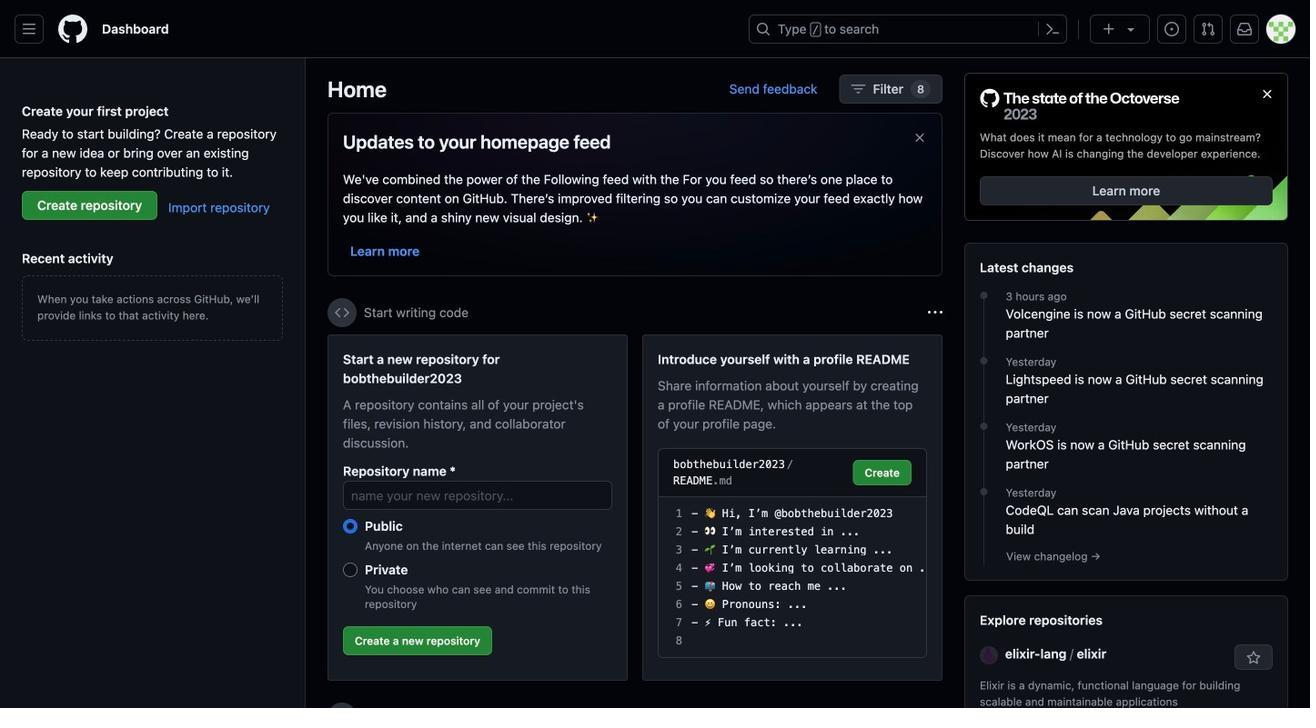 Task type: vqa. For each thing, say whether or not it's contained in the screenshot.
7th PYTHON LANGUAGE element from the bottom
no



Task type: locate. For each thing, give the bounding box(es) containing it.
filter image
[[851, 82, 866, 96]]

explore repositories navigation
[[965, 596, 1288, 709]]

None radio
[[343, 520, 358, 534]]

0 vertical spatial dot fill image
[[977, 289, 991, 303]]

1 dot fill image from the top
[[977, 289, 991, 303]]

x image
[[913, 131, 927, 145]]

code image
[[335, 306, 349, 320]]

git pull request image
[[1201, 22, 1216, 36]]

3 dot fill image from the top
[[977, 420, 991, 434]]

1 vertical spatial dot fill image
[[977, 354, 991, 369]]

issue opened image
[[1165, 22, 1179, 36]]

introduce yourself with a profile readme element
[[642, 335, 943, 682]]

triangle down image
[[1124, 22, 1138, 36]]

2 vertical spatial dot fill image
[[977, 420, 991, 434]]

dot fill image
[[977, 289, 991, 303], [977, 354, 991, 369], [977, 420, 991, 434]]

None radio
[[343, 563, 358, 578]]

@elixir-lang profile image
[[980, 647, 998, 665]]

homepage image
[[58, 15, 87, 44]]

star this repository image
[[1247, 652, 1261, 666]]

notifications image
[[1237, 22, 1252, 36]]

None submit
[[853, 460, 912, 486]]

plus image
[[1102, 22, 1116, 36]]

none submit inside introduce yourself with a profile readme element
[[853, 460, 912, 486]]



Task type: describe. For each thing, give the bounding box(es) containing it.
2 dot fill image from the top
[[977, 354, 991, 369]]

none radio inside start a new repository element
[[343, 520, 358, 534]]

github logo image
[[980, 88, 1180, 122]]

start a new repository element
[[328, 335, 628, 682]]

command palette image
[[1045, 22, 1060, 36]]

why am i seeing this? image
[[928, 306, 943, 320]]

explore element
[[965, 73, 1288, 709]]

none radio inside start a new repository element
[[343, 563, 358, 578]]

close image
[[1260, 87, 1275, 101]]

dot fill image
[[977, 485, 991, 500]]

name your new repository... text field
[[343, 481, 612, 510]]



